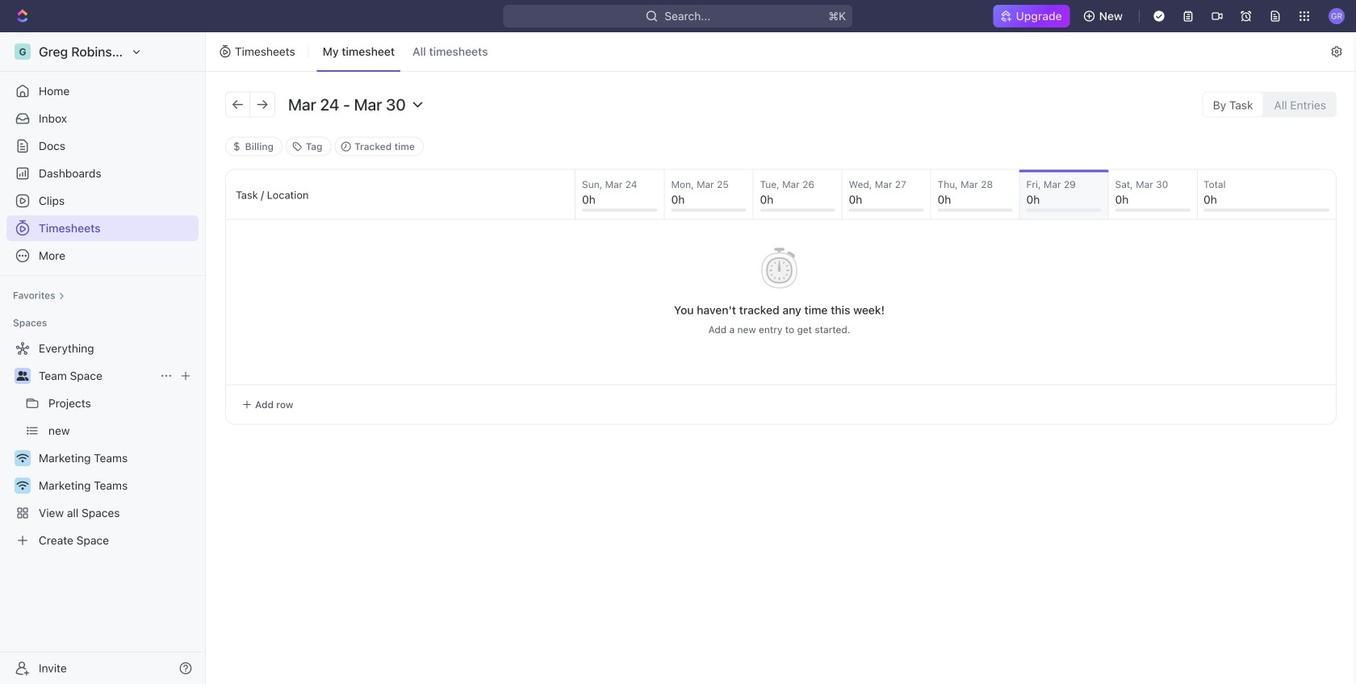 Task type: locate. For each thing, give the bounding box(es) containing it.
user group image
[[17, 371, 29, 381]]

wifi image
[[17, 454, 29, 463]]

tree
[[6, 336, 199, 554]]



Task type: vqa. For each thing, say whether or not it's contained in the screenshot.
nov
no



Task type: describe. For each thing, give the bounding box(es) containing it.
tree inside sidebar 'navigation'
[[6, 336, 199, 554]]

sidebar navigation
[[0, 32, 209, 685]]

greg robinson's workspace, , element
[[15, 44, 31, 60]]

wifi image
[[17, 481, 29, 491]]



